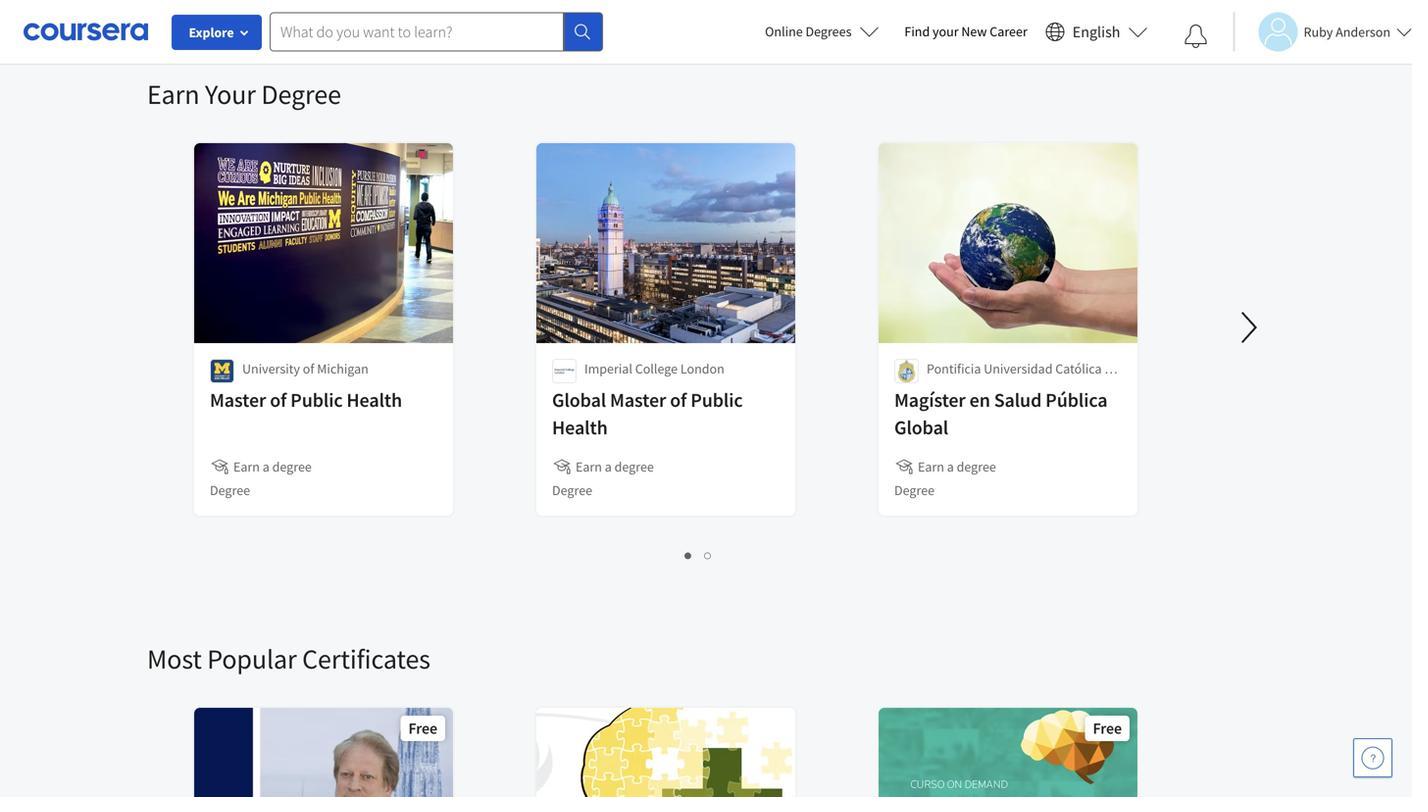 Task type: describe. For each thing, give the bounding box(es) containing it.
en
[[970, 388, 990, 412]]

degree for of
[[272, 458, 312, 476]]

most popular certificates
[[147, 642, 430, 676]]

ruby
[[1304, 23, 1333, 41]]

earn left your in the top of the page
[[147, 77, 200, 111]]

a for master
[[263, 458, 270, 476]]

0 vertical spatial health
[[347, 388, 402, 412]]

psychological first aid course by johns hopkins university, image
[[536, 708, 796, 797]]

english button
[[1037, 0, 1156, 64]]

free for second free link from the left
[[1093, 719, 1122, 739]]

degrees
[[806, 23, 852, 40]]

find
[[905, 23, 930, 40]]

find your new career link
[[895, 20, 1037, 44]]

1 public from the left
[[290, 388, 343, 412]]

magíster en salud pública global
[[894, 388, 1108, 440]]

de
[[1105, 360, 1119, 378]]

global master of public health
[[552, 388, 743, 440]]

degree for magíster
[[894, 482, 935, 499]]

most
[[147, 642, 202, 676]]

earn a degree for of
[[233, 458, 312, 476]]

imperial college london image
[[552, 359, 577, 383]]

magíster
[[894, 388, 966, 412]]

pontificia universidad católica de chile
[[927, 360, 1119, 397]]

2
[[705, 545, 713, 564]]

salud
[[994, 388, 1042, 412]]

degree for en
[[957, 458, 996, 476]]

2 free link from the left
[[877, 706, 1140, 797]]

of for university
[[303, 360, 314, 378]]

imperial college london
[[585, 360, 725, 378]]

of inside global master of public health
[[670, 388, 687, 412]]

1 master from the left
[[210, 388, 266, 412]]

chile
[[927, 380, 956, 397]]

imperial
[[585, 360, 633, 378]]

degree for master
[[210, 482, 250, 499]]

global inside magíster en salud pública global
[[894, 415, 949, 440]]

global inside global master of public health
[[552, 388, 606, 412]]

1
[[685, 545, 693, 564]]



Task type: vqa. For each thing, say whether or not it's contained in the screenshot.


Task type: locate. For each thing, give the bounding box(es) containing it.
global down imperial college london icon
[[552, 388, 606, 412]]

earn for global master of public health
[[576, 458, 602, 476]]

earn a degree for master
[[576, 458, 654, 476]]

3 degree from the left
[[957, 458, 996, 476]]

of down university
[[270, 388, 287, 412]]

1 free link from the left
[[192, 706, 455, 797]]

degree for global
[[552, 482, 592, 499]]

michigan
[[317, 360, 369, 378]]

degree down magíster en salud pública global
[[957, 458, 996, 476]]

degree down global master of public health
[[615, 458, 654, 476]]

english
[[1073, 22, 1121, 42]]

a down global master of public health
[[605, 458, 612, 476]]

online
[[765, 23, 803, 40]]

public inside global master of public health
[[691, 388, 743, 412]]

public down university of michigan
[[290, 388, 343, 412]]

earn a degree
[[233, 458, 312, 476], [576, 458, 654, 476], [918, 458, 996, 476]]

2 public from the left
[[691, 388, 743, 412]]

list inside earn your degree carousel element
[[196, 543, 1201, 566]]

1 horizontal spatial master
[[610, 388, 666, 412]]

earn
[[147, 77, 200, 111], [233, 458, 260, 476], [576, 458, 602, 476], [918, 458, 944, 476]]

explore
[[189, 24, 234, 41]]

2 horizontal spatial degree
[[957, 458, 996, 476]]

3 a from the left
[[947, 458, 954, 476]]

a down magíster
[[947, 458, 954, 476]]

0 horizontal spatial degree
[[272, 458, 312, 476]]

0 horizontal spatial free link
[[192, 706, 455, 797]]

1 horizontal spatial global
[[894, 415, 949, 440]]

a for global
[[605, 458, 612, 476]]

What do you want to learn? text field
[[270, 12, 564, 51]]

1 horizontal spatial free
[[1093, 719, 1122, 739]]

2 degree from the left
[[615, 458, 654, 476]]

master of public health
[[210, 388, 402, 412]]

1 button
[[679, 543, 699, 566]]

master down the university of michigan icon
[[210, 388, 266, 412]]

of up master of public health
[[303, 360, 314, 378]]

master inside global master of public health
[[610, 388, 666, 412]]

1 horizontal spatial free link
[[877, 706, 1140, 797]]

health down michigan
[[347, 388, 402, 412]]

1 earn a degree from the left
[[233, 458, 312, 476]]

2 earn a degree from the left
[[576, 458, 654, 476]]

earn down magíster
[[918, 458, 944, 476]]

coursera image
[[24, 16, 148, 47]]

public down the london
[[691, 388, 743, 412]]

1 vertical spatial global
[[894, 415, 949, 440]]

degree
[[261, 77, 341, 111], [210, 482, 250, 499], [552, 482, 592, 499], [894, 482, 935, 499]]

free link
[[192, 706, 455, 797], [877, 706, 1140, 797]]

1 horizontal spatial degree
[[615, 458, 654, 476]]

health down imperial college london icon
[[552, 415, 608, 440]]

university of michigan
[[242, 360, 369, 378]]

0 horizontal spatial a
[[263, 458, 270, 476]]

free
[[409, 719, 437, 739], [1093, 719, 1122, 739]]

health inside global master of public health
[[552, 415, 608, 440]]

1 horizontal spatial of
[[303, 360, 314, 378]]

global
[[552, 388, 606, 412], [894, 415, 949, 440]]

earn down global master of public health
[[576, 458, 602, 476]]

earn your degree carousel element
[[147, 18, 1412, 583]]

1 horizontal spatial public
[[691, 388, 743, 412]]

public
[[290, 388, 343, 412], [691, 388, 743, 412]]

pública
[[1046, 388, 1108, 412]]

earn your degree
[[147, 77, 341, 111]]

earn a degree for en
[[918, 458, 996, 476]]

of for master
[[270, 388, 287, 412]]

0 vertical spatial global
[[552, 388, 606, 412]]

your
[[933, 23, 959, 40]]

earn a degree down master of public health
[[233, 458, 312, 476]]

find your new career
[[905, 23, 1028, 40]]

3 earn a degree from the left
[[918, 458, 996, 476]]

of down college
[[670, 388, 687, 412]]

master
[[210, 388, 266, 412], [610, 388, 666, 412]]

degree for master
[[615, 458, 654, 476]]

list
[[196, 543, 1201, 566]]

earn for master of public health
[[233, 458, 260, 476]]

free for first free link from left
[[409, 719, 437, 739]]

2 button
[[699, 543, 718, 566]]

1 a from the left
[[263, 458, 270, 476]]

0 horizontal spatial public
[[290, 388, 343, 412]]

0 horizontal spatial of
[[270, 388, 287, 412]]

help center image
[[1361, 746, 1385, 770]]

london
[[681, 360, 725, 378]]

new
[[962, 23, 987, 40]]

global down magíster
[[894, 415, 949, 440]]

1 degree from the left
[[272, 458, 312, 476]]

university
[[242, 360, 300, 378]]

2 master from the left
[[610, 388, 666, 412]]

2 free from the left
[[1093, 719, 1122, 739]]

2 horizontal spatial earn a degree
[[918, 458, 996, 476]]

online degrees
[[765, 23, 852, 40]]

1 vertical spatial health
[[552, 415, 608, 440]]

most popular certificates carousel element
[[147, 583, 1412, 797]]

explore button
[[172, 15, 262, 50]]

master down imperial college london
[[610, 388, 666, 412]]

1 horizontal spatial earn a degree
[[576, 458, 654, 476]]

list containing 1
[[196, 543, 1201, 566]]

pontificia universidad católica de chile image
[[894, 359, 919, 383]]

show notifications image
[[1184, 25, 1208, 48]]

next slide image
[[1226, 304, 1273, 351]]

certificates
[[302, 642, 430, 676]]

university of michigan image
[[210, 359, 234, 383]]

ruby anderson
[[1304, 23, 1391, 41]]

0 horizontal spatial master
[[210, 388, 266, 412]]

1 free from the left
[[409, 719, 437, 739]]

pontificia
[[927, 360, 981, 378]]

earn a degree down magíster en salud pública global
[[918, 458, 996, 476]]

0 horizontal spatial global
[[552, 388, 606, 412]]

1 horizontal spatial health
[[552, 415, 608, 440]]

ruby anderson button
[[1233, 12, 1412, 51]]

a down master of public health
[[263, 458, 270, 476]]

career
[[990, 23, 1028, 40]]

católica
[[1056, 360, 1102, 378]]

2 horizontal spatial of
[[670, 388, 687, 412]]

earn a degree down global master of public health
[[576, 458, 654, 476]]

anderson
[[1336, 23, 1391, 41]]

None search field
[[270, 12, 603, 51]]

1 horizontal spatial a
[[605, 458, 612, 476]]

earn down master of public health
[[233, 458, 260, 476]]

universidad
[[984, 360, 1053, 378]]

earn for magíster en salud pública global
[[918, 458, 944, 476]]

your
[[205, 77, 256, 111]]

2 horizontal spatial a
[[947, 458, 954, 476]]

of
[[303, 360, 314, 378], [270, 388, 287, 412], [670, 388, 687, 412]]

0 horizontal spatial free
[[409, 719, 437, 739]]

degree
[[272, 458, 312, 476], [615, 458, 654, 476], [957, 458, 996, 476]]

a
[[263, 458, 270, 476], [605, 458, 612, 476], [947, 458, 954, 476]]

0 horizontal spatial earn a degree
[[233, 458, 312, 476]]

popular
[[207, 642, 297, 676]]

online degrees button
[[749, 10, 895, 53]]

0 horizontal spatial health
[[347, 388, 402, 412]]

2 a from the left
[[605, 458, 612, 476]]

college
[[635, 360, 678, 378]]

health
[[347, 388, 402, 412], [552, 415, 608, 440]]

degree down master of public health
[[272, 458, 312, 476]]

a for magíster
[[947, 458, 954, 476]]



